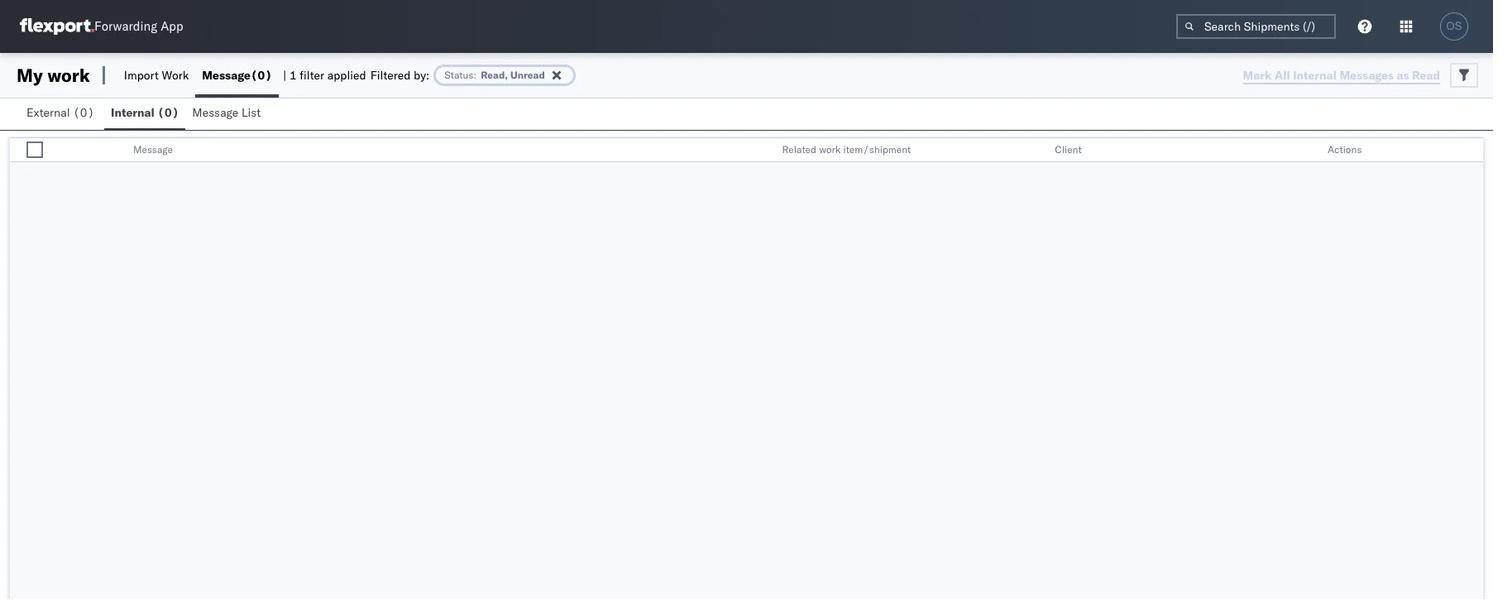 Task type: describe. For each thing, give the bounding box(es) containing it.
internal (0) button
[[104, 98, 186, 130]]

resize handle column header for actions
[[1464, 138, 1484, 163]]

message (0)
[[202, 68, 272, 83]]

external
[[26, 105, 70, 120]]

actions
[[1328, 143, 1363, 156]]

message list button
[[186, 98, 271, 130]]

resize handle column header for message
[[754, 138, 774, 163]]

related work item/shipment
[[782, 143, 911, 156]]

Search Shipments (/) text field
[[1177, 14, 1336, 39]]

:
[[474, 69, 477, 81]]

|
[[283, 68, 287, 83]]

(0) for internal (0)
[[157, 105, 179, 120]]

message for (0)
[[202, 68, 251, 83]]

(0) for external (0)
[[73, 105, 95, 120]]

| 1 filter applied filtered by:
[[283, 68, 430, 83]]

1 resize handle column header from the left
[[72, 138, 92, 163]]

related
[[782, 143, 817, 156]]

forwarding app link
[[20, 18, 183, 35]]

forwarding
[[94, 19, 157, 34]]

work for my
[[47, 64, 90, 87]]

os button
[[1436, 7, 1474, 46]]

message list
[[192, 105, 261, 120]]

message for list
[[192, 105, 239, 120]]

flexport. image
[[20, 18, 94, 35]]

import work button
[[117, 53, 196, 98]]

read,
[[481, 69, 508, 81]]

status
[[445, 69, 474, 81]]

my work
[[17, 64, 90, 87]]

import work
[[124, 68, 189, 83]]

os
[[1447, 20, 1463, 32]]



Task type: locate. For each thing, give the bounding box(es) containing it.
4 resize handle column header from the left
[[1300, 138, 1320, 163]]

5 resize handle column header from the left
[[1464, 138, 1484, 163]]

(0) right the internal
[[157, 105, 179, 120]]

list
[[242, 105, 261, 120]]

forwarding app
[[94, 19, 183, 34]]

work right related
[[819, 143, 841, 156]]

filter
[[300, 68, 324, 83]]

filtered
[[371, 68, 411, 83]]

status : read, unread
[[445, 69, 545, 81]]

1 vertical spatial work
[[819, 143, 841, 156]]

resize handle column header for client
[[1300, 138, 1320, 163]]

(0) for message (0)
[[251, 68, 272, 83]]

1
[[290, 68, 297, 83]]

my
[[17, 64, 43, 87]]

app
[[161, 19, 183, 34]]

internal
[[111, 105, 155, 120]]

work for related
[[819, 143, 841, 156]]

external (0)
[[26, 105, 95, 120]]

1 horizontal spatial work
[[819, 143, 841, 156]]

2 horizontal spatial (0)
[[251, 68, 272, 83]]

applied
[[327, 68, 366, 83]]

0 horizontal spatial (0)
[[73, 105, 95, 120]]

message up message list
[[202, 68, 251, 83]]

message down internal (0) button
[[133, 143, 173, 156]]

work
[[162, 68, 189, 83]]

2 vertical spatial message
[[133, 143, 173, 156]]

2 resize handle column header from the left
[[754, 138, 774, 163]]

(0) left |
[[251, 68, 272, 83]]

unread
[[511, 69, 545, 81]]

item/shipment
[[844, 143, 911, 156]]

work up external (0)
[[47, 64, 90, 87]]

work
[[47, 64, 90, 87], [819, 143, 841, 156]]

1 vertical spatial message
[[192, 105, 239, 120]]

internal (0)
[[111, 105, 179, 120]]

resize handle column header
[[72, 138, 92, 163], [754, 138, 774, 163], [1027, 138, 1047, 163], [1300, 138, 1320, 163], [1464, 138, 1484, 163]]

3 resize handle column header from the left
[[1027, 138, 1047, 163]]

0 vertical spatial work
[[47, 64, 90, 87]]

client
[[1055, 143, 1082, 156]]

external (0) button
[[20, 98, 104, 130]]

0 horizontal spatial work
[[47, 64, 90, 87]]

1 horizontal spatial (0)
[[157, 105, 179, 120]]

message left list
[[192, 105, 239, 120]]

None checkbox
[[26, 142, 43, 158]]

import
[[124, 68, 159, 83]]

(0)
[[251, 68, 272, 83], [73, 105, 95, 120], [157, 105, 179, 120]]

by:
[[414, 68, 430, 83]]

(0) right external
[[73, 105, 95, 120]]

0 vertical spatial message
[[202, 68, 251, 83]]

resize handle column header for related work item/shipment
[[1027, 138, 1047, 163]]

message inside message list button
[[192, 105, 239, 120]]

message
[[202, 68, 251, 83], [192, 105, 239, 120], [133, 143, 173, 156]]



Task type: vqa. For each thing, say whether or not it's contained in the screenshot.
'Read,'
yes



